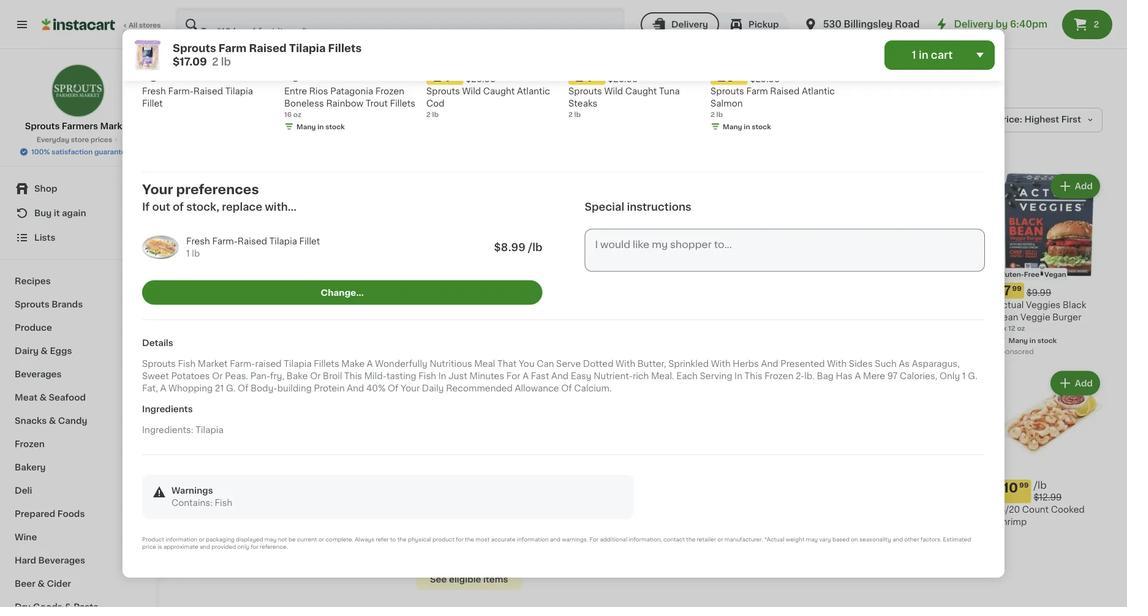 Task type: vqa. For each thing, say whether or not it's contained in the screenshot.
sponsored badge image
yes



Task type: locate. For each thing, give the bounding box(es) containing it.
hard beverages link
[[7, 549, 149, 573]]

1 horizontal spatial raw
[[553, 325, 572, 334]]

2 horizontal spatial 29
[[594, 71, 603, 78]]

1 vertical spatial 26
[[191, 284, 208, 297]]

1 horizontal spatial for
[[456, 537, 464, 543]]

16/20 inside neptune foods 16/20 farm frozen cooked shrimp
[[485, 301, 509, 309]]

/lb up $12.99
[[1034, 481, 1047, 490]]

1 vertical spatial meal
[[451, 522, 471, 531]]

530 billingsley road
[[824, 20, 920, 29]]

$ 7 99 $9.99 actual veggies sweet potato veggie burger
[[184, 481, 277, 519]]

2 or from the left
[[310, 372, 321, 381]]

1 horizontal spatial of
[[580, 542, 587, 549]]

$ inside $ 19 sprouts 13/15 count previously frozen ez peel raw shrimp
[[535, 285, 539, 292]]

many in stock for entre
[[297, 123, 345, 130]]

0 horizontal spatial of
[[173, 202, 184, 212]]

shrimp down $10.99 per pound original price: $12.99 element
[[997, 518, 1028, 526]]

2 may from the left
[[806, 537, 818, 543]]

2 horizontal spatial fillet
[[567, 518, 587, 526]]

sprouts inside sprouts farm raised tilapia fillets $17.09 2 lb
[[173, 43, 216, 54]]

1 vertical spatial actual
[[184, 498, 211, 506]]

accurate
[[491, 537, 516, 543]]

frozen down 13/15
[[579, 313, 608, 322]]

$ for $ 24 29
[[303, 285, 307, 292]]

instacart logo image
[[42, 17, 115, 32]]

2 horizontal spatial of
[[562, 384, 572, 393]]

veggie down farms
[[347, 510, 377, 519]]

ez
[[610, 313, 621, 322], [842, 313, 853, 322]]

1 peel from the left
[[532, 325, 551, 334]]

packaging
[[206, 537, 235, 543]]

for down displayed
[[251, 545, 259, 550]]

lb inside $ 24 29 $26.99 sprouts wild caught tuna steaks 2 lb
[[575, 111, 581, 118]]

raised inside the fresh farm-raised tilapia fillet 1 lb
[[238, 237, 267, 245]]

calcium.
[[575, 384, 612, 393]]

7 for actual veggies sweet potato veggie burger
[[191, 481, 199, 494]]

0 vertical spatial seafood
[[256, 65, 334, 82]]

for inside sprouts fish market farm-raised tilapia fillets make a wonderfully nutritious meal that you can serve dotted with butter, sprinkled with herbs and presented with sides such as asparagus, sweet potatoes or peas. pan-fry, bake or broil this mild-tasting fish in just minutes for a fast and easy nutrient-rich meal. each serving in this frozen 2-lb. bag has a mere 97 calories, only 1 g. fat, a whopping 21 g. of body-building protein and 40% of your daily recommended allowance of calcium.
[[507, 372, 521, 381]]

0 horizontal spatial $9.99
[[214, 485, 239, 494]]

foods for prepared
[[57, 510, 85, 519]]

peel up presented
[[765, 325, 783, 334]]

dairy & eggs link
[[7, 340, 149, 363]]

1 horizontal spatial x
[[1003, 325, 1007, 332]]

1 horizontal spatial burger
[[300, 522, 329, 531]]

1 the from the left
[[398, 537, 407, 543]]

sprouts inside sprouts island jerk salmon meal $16.99 / lb about 1.1 lb each
[[416, 510, 450, 519]]

1 inside button
[[881, 534, 884, 541]]

1 vertical spatial foods
[[57, 510, 85, 519]]

1 vertical spatial $29.99
[[223, 288, 254, 297]]

and right 1 lb
[[893, 537, 904, 543]]

farm- down if out of stock, replace with...
[[212, 237, 238, 245]]

fillet for fresh farm-raised tilapia fillet
[[142, 99, 163, 108]]

7 inside $ 7 99 $9.99 actual veggies sweet potato veggie burger
[[191, 481, 199, 494]]

1 vertical spatial of
[[580, 542, 587, 549]]

nutrient-
[[594, 372, 633, 381]]

24 up cod
[[434, 71, 451, 83]]

of left 'stock,'
[[173, 202, 184, 212]]

frozen inside frozen wild sockeye salmon fillet
[[532, 505, 561, 514]]

actual down warnings
[[184, 498, 211, 506]]

caught for tuna
[[626, 87, 657, 95]]

/lb right $8.99 on the left of page
[[528, 242, 543, 252]]

retailer
[[697, 537, 717, 543]]

product group
[[184, 172, 290, 348], [997, 172, 1103, 359], [184, 369, 290, 556], [300, 369, 406, 554], [416, 369, 523, 590], [532, 369, 639, 553], [649, 369, 755, 543], [765, 369, 871, 542], [881, 369, 987, 542], [997, 369, 1103, 528]]

if
[[142, 202, 150, 212]]

& right beer on the bottom left
[[38, 580, 45, 588]]

frozen inside neptune foods 16/20 farm frozen cooked shrimp
[[440, 313, 469, 322]]

sauce
[[649, 325, 675, 334]]

sprouts up "$16.99"
[[416, 510, 450, 519]]

2 vertical spatial cooked
[[1052, 505, 1085, 514]]

0 horizontal spatial veggie
[[215, 510, 244, 519]]

4 right be
[[300, 534, 305, 541]]

information,
[[629, 537, 662, 543]]

2 inside $ 24 29 $26.99 sprouts wild caught tuna steaks 2 lb
[[569, 111, 573, 118]]

2 horizontal spatial $26.99
[[608, 75, 638, 83]]

$ for $ 7 99
[[999, 285, 1004, 292]]

the right to
[[398, 537, 407, 543]]

instructions
[[627, 202, 692, 212]]

1 horizontal spatial peel
[[765, 325, 783, 334]]

0 horizontal spatial $29.99
[[223, 288, 254, 297]]

$26.99 for tuna
[[608, 75, 638, 83]]

brands
[[52, 300, 83, 309]]

of for stock,
[[173, 202, 184, 212]]

40%
[[367, 384, 386, 393]]

$24.29 original price: $26.99 element
[[427, 69, 559, 85], [569, 69, 701, 85], [300, 283, 406, 299]]

burger inside actual veggies black bean veggie burger 4 x 12 oz
[[1053, 313, 1082, 322]]

1 may from the left
[[265, 537, 277, 543]]

4 inside atlantic sea farms basil pesto sea-veggie burger 4 x 10 oz
[[300, 534, 305, 541]]

None search field
[[175, 7, 625, 42]]

24 inside button
[[765, 534, 773, 541]]

meat up the fresh farm-raised tilapia fillet
[[184, 65, 232, 82]]

farm inside sprouts farm raised tilapia fillets $17.09 2 lb
[[219, 43, 247, 54]]

recipes
[[15, 277, 51, 286]]

with up serving on the right of the page
[[711, 360, 731, 368]]

1 inside field
[[912, 50, 917, 60]]

fillets inside sprouts fish market farm-raised tilapia fillets make a wonderfully nutritious meal that you can serve dotted with butter, sprinkled with herbs and presented with sides such as asparagus, sweet potatoes or peas. pan-fry, bake or broil this mild-tasting fish in just minutes for a fast and easy nutrient-rich meal. each serving in this frozen 2-lb. bag has a mere 97 calories, only 1 g. fat, a whopping 21 g. of body-building protein and 40% of your daily recommended allowance of calcium.
[[314, 360, 339, 368]]

sponsored badge image for actual veggies sweet potato veggie burger
[[184, 546, 221, 553]]

calories,
[[900, 372, 938, 381]]

of for stock
[[580, 542, 587, 549]]

the up each
[[465, 537, 474, 543]]

sprouts wild-caught raw sea scallops 10/20 ct
[[300, 301, 402, 334]]

delivery for delivery
[[672, 20, 709, 29]]

0 horizontal spatial sweet
[[142, 372, 169, 381]]

21 right whopping
[[215, 384, 224, 393]]

and left the warnings.
[[550, 537, 561, 543]]

1 left 'cart'
[[912, 50, 917, 60]]

seafood up entre
[[256, 65, 334, 82]]

$ 8
[[145, 71, 158, 83]]

0 horizontal spatial in
[[439, 372, 447, 381]]

items
[[484, 576, 508, 584]]

sea up 'sea-'
[[335, 498, 352, 506]]

sprouts farmers market logo image
[[51, 64, 105, 118]]

sprouts down details
[[142, 360, 176, 368]]

10 left $12.99
[[1004, 481, 1019, 494]]

1 or from the left
[[212, 372, 223, 381]]

add
[[1076, 182, 1094, 191], [263, 379, 280, 388], [379, 379, 397, 388], [727, 379, 745, 388], [843, 379, 861, 388], [959, 379, 977, 388], [1076, 379, 1094, 388]]

ez down the $19.78 original price: $21.98 element
[[610, 313, 621, 322]]

0 horizontal spatial ez
[[610, 313, 621, 322]]

0 horizontal spatial foods
[[57, 510, 85, 519]]

& left candy
[[49, 417, 56, 425]]

allowance
[[515, 384, 559, 393]]

21 inside $21.98 original price: $24.98 element
[[423, 284, 437, 297]]

2 this from the left
[[745, 372, 763, 381]]

$ 24 29 $26.99 sprouts wild caught atlantic cod 2 lb
[[427, 71, 550, 118]]

tilapia down $8.99 per pound element
[[225, 87, 253, 95]]

1 horizontal spatial count
[[826, 301, 853, 309]]

raised
[[249, 43, 287, 54], [194, 87, 223, 95], [771, 87, 800, 95], [238, 237, 267, 245], [243, 301, 273, 309], [940, 301, 970, 309]]

1 vertical spatial oz
[[1018, 325, 1026, 332]]

4 left 12
[[997, 325, 1002, 332]]

2 information from the left
[[517, 537, 549, 543]]

veggies right contains:
[[214, 498, 248, 506]]

about
[[416, 544, 437, 551]]

0 horizontal spatial $26.99 original price: $29.99 element
[[184, 283, 290, 299]]

2 peel from the left
[[765, 325, 783, 334]]

3 or from the left
[[718, 537, 724, 543]]

stock up only
[[225, 534, 244, 541]]

is
[[158, 545, 162, 550]]

ingredients: tilapia
[[142, 426, 224, 435]]

bake
[[287, 372, 308, 381]]

asparagus,
[[913, 360, 960, 368]]

4 inside actual veggies black bean veggie burger 4 x 12 oz
[[997, 325, 1002, 332]]

atlantic inside sprouts farm raised atlantic salmon
[[184, 313, 217, 322]]

29 inside $ 24 29 $26.99 sprouts wild caught tuna steaks 2 lb
[[594, 71, 603, 78]]

sprouts down the 19
[[532, 301, 566, 309]]

$ inside $ 8
[[145, 71, 149, 78]]

0 horizontal spatial 7
[[191, 481, 199, 494]]

$ inside $ 7 99
[[999, 285, 1004, 292]]

3 of from the left
[[562, 384, 572, 393]]

count inside sprouts 16/20 count previously frozen ez peel raw shrimp
[[826, 301, 853, 309]]

burger inside $ 7 99 $9.99 actual veggies sweet potato veggie burger
[[247, 510, 276, 519]]

raw up presented
[[786, 325, 804, 334]]

with
[[670, 313, 690, 322], [616, 360, 636, 368], [711, 360, 731, 368], [828, 360, 847, 368]]

$26.99 for atlantic
[[466, 75, 496, 83]]

or
[[212, 372, 223, 381], [310, 372, 321, 381]]

trout
[[366, 99, 388, 108]]

tilapia inside the fresh farm-raised tilapia fillet
[[225, 87, 253, 95]]

farms
[[354, 498, 380, 506]]

sweet
[[142, 372, 169, 381], [250, 498, 277, 506]]

for right the warnings.
[[590, 537, 599, 543]]

raised for sprouts farm raised tilapia fillets
[[940, 301, 970, 309]]

fillets up broil
[[314, 360, 339, 368]]

1 horizontal spatial seafood
[[256, 65, 334, 82]]

1 right only
[[963, 372, 966, 381]]

previously
[[532, 313, 577, 322], [765, 313, 809, 322]]

1 vertical spatial fish
[[419, 372, 436, 381]]

$ inside $ 24 29
[[303, 285, 307, 292]]

0 vertical spatial $9.99
[[1027, 288, 1052, 297]]

1 vertical spatial 10
[[312, 534, 320, 541]]

$ for $ 7 99 $9.99 actual veggies sweet potato veggie burger
[[186, 482, 191, 489]]

24
[[434, 71, 451, 83], [576, 71, 593, 83], [307, 284, 324, 297], [765, 534, 773, 541]]

snacks & candy
[[15, 417, 87, 425]]

based
[[833, 537, 850, 543]]

0 horizontal spatial count
[[592, 301, 619, 309]]

wild inside frozen wild sockeye salmon fillet
[[564, 505, 582, 514]]

meal down island
[[451, 522, 471, 531]]

shrimp
[[720, 301, 751, 309], [416, 325, 447, 334], [574, 325, 604, 334], [806, 325, 837, 334], [997, 518, 1028, 526]]

details
[[142, 339, 173, 348]]

veggie up packaging
[[215, 510, 244, 519]]

farm inside sprouts farm raised atlantic salmon
[[220, 301, 241, 309]]

1 horizontal spatial fillet
[[300, 237, 320, 245]]

sprouts down the i would like my shopper to... text box
[[765, 301, 798, 309]]

99 for actual veggies sweet potato veggie burger
[[200, 482, 209, 489]]

2 the from the left
[[465, 537, 474, 543]]

lb inside button
[[885, 534, 892, 541]]

lb inside sprouts farm raised tilapia fillets $17.09 2 lb
[[221, 57, 231, 67]]

in
[[439, 372, 447, 381], [735, 372, 743, 381]]

1 horizontal spatial meal
[[475, 360, 496, 368]]

sprouts for sprouts wild-caught raw sea scallops 10/20 ct
[[300, 301, 334, 309]]

previously up presented
[[765, 313, 809, 322]]

meal
[[475, 360, 496, 368], [451, 522, 471, 531]]

delivery for delivery by 6:40pm
[[955, 20, 994, 29]]

sweet up fat,
[[142, 372, 169, 381]]

of down peas.
[[238, 384, 249, 393]]

sprouts brands
[[15, 300, 83, 309]]

0 horizontal spatial this
[[345, 372, 362, 381]]

2 horizontal spatial count
[[1023, 505, 1050, 514]]

2 for salmon
[[711, 111, 715, 118]]

$10.99 per pound original price: $12.99 element
[[997, 480, 1103, 503]]

buy
[[34, 209, 52, 218]]

$9.99 right warnings
[[214, 485, 239, 494]]

24 ct
[[765, 534, 782, 541]]

$7.99 original price: $9.99 element
[[997, 283, 1103, 299], [184, 480, 290, 496]]

24 for sprouts wild caught atlantic cod
[[434, 71, 451, 83]]

tilapia for fresh farm-raised tilapia fillet 1 lb
[[269, 237, 297, 245]]

whopping
[[169, 384, 213, 393]]

0 horizontal spatial fillet
[[142, 99, 163, 108]]

2 inside $ 26 99 $29.99 sprouts farm raised atlantic salmon 2 lb
[[711, 111, 715, 118]]

caught inside $ 24 29 $26.99 sprouts wild caught tuna steaks 2 lb
[[626, 87, 657, 95]]

delivery inside 'link'
[[955, 20, 994, 29]]

1 horizontal spatial out
[[567, 542, 578, 549]]

farm- inside the fresh farm-raised tilapia fillet 1 lb
[[212, 237, 238, 245]]

fillet inside frozen wild sockeye salmon fillet
[[567, 518, 587, 526]]

0 vertical spatial burger
[[1053, 313, 1082, 322]]

prices
[[91, 136, 112, 143]]

2 horizontal spatial oz
[[1018, 325, 1026, 332]]

raw inside $ 19 sprouts 13/15 count previously frozen ez peel raw shrimp
[[553, 325, 572, 334]]

tilapia for sprouts farm raised tilapia fillets
[[881, 313, 909, 322]]

1 horizontal spatial market
[[198, 360, 228, 368]]

wild inside $ 24 29 $26.99 sprouts wild caught atlantic cod 2 lb
[[462, 87, 481, 95]]

0 horizontal spatial caught
[[359, 301, 390, 309]]

1 horizontal spatial sweet
[[250, 498, 277, 506]]

16/20 up presented
[[801, 301, 824, 309]]

beverages down dairy & eggs at the bottom of the page
[[15, 370, 62, 379]]

0 vertical spatial 26
[[718, 71, 735, 83]]

$26.99 original price: $29.99 element
[[711, 69, 843, 85], [184, 283, 290, 299]]

raised inside sprouts farm raised tilapia fillets $17.09 2 lb
[[249, 43, 287, 54]]

1 horizontal spatial may
[[806, 537, 818, 543]]

previously down 13/15
[[532, 313, 577, 322]]

with...
[[265, 202, 297, 212]]

1 horizontal spatial 7
[[1004, 284, 1012, 297]]

1 horizontal spatial of
[[388, 384, 399, 393]]

1 previously from the left
[[532, 313, 577, 322]]

16/20 inside "$ 10 99 /lb $12.99 16/20 count cooked shrimp"
[[997, 505, 1021, 514]]

$ inside $ 26 99 $29.99 sprouts farm raised atlantic salmon 2 lb
[[714, 71, 718, 78]]

information up approximate on the left bottom of the page
[[166, 537, 197, 543]]

1 vertical spatial 7
[[191, 481, 199, 494]]

0 vertical spatial veggies
[[1027, 301, 1061, 309]]

many left the retailer
[[661, 532, 680, 539]]

2 or from the left
[[319, 537, 324, 543]]

change... button
[[142, 280, 543, 305]]

market for farmers
[[100, 122, 131, 131]]

farm inside neptune foods 16/20 farm frozen cooked shrimp
[[416, 313, 438, 322]]

1 horizontal spatial veggies
[[1027, 301, 1061, 309]]

0 horizontal spatial 4
[[300, 534, 305, 541]]

with right ring
[[670, 313, 690, 322]]

fish right contains:
[[215, 499, 233, 507]]

this down herbs
[[745, 372, 763, 381]]

of
[[173, 202, 184, 212], [580, 542, 587, 549]]

$9.99 down gluten-free vegan on the right of the page
[[1027, 288, 1052, 297]]

market
[[100, 122, 131, 131], [198, 360, 228, 368]]

frozen up trout
[[376, 87, 405, 95]]

and down serve
[[552, 372, 569, 381]]

or right the retailer
[[718, 537, 724, 543]]

in left 'cart'
[[919, 50, 929, 60]]

fillet inside the fresh farm-raised tilapia fillet
[[142, 99, 163, 108]]

1 horizontal spatial sponsored badge image
[[997, 349, 1034, 356]]

all stores
[[129, 22, 161, 29]]

tilapia up 'bake'
[[284, 360, 312, 368]]

ct inside button
[[775, 534, 782, 541]]

1 vertical spatial out
[[567, 542, 578, 549]]

1 horizontal spatial $24.29 original price: $26.99 element
[[427, 69, 559, 85]]

99 inside $ 7 99 $9.99 actual veggies sweet potato veggie burger
[[200, 482, 209, 489]]

beverages up cider
[[38, 557, 85, 565]]

0 vertical spatial $7.99 original price: $9.99 element
[[997, 283, 1103, 299]]

your
[[142, 183, 173, 196], [401, 384, 420, 393]]

or right current
[[319, 537, 324, 543]]

24 inside $ 24 29 $26.99 sprouts wild caught tuna steaks 2 lb
[[576, 71, 593, 83]]

can
[[537, 360, 554, 368]]

sprouts inside sprouts 16/20 count previously frozen ez peel raw shrimp
[[765, 301, 798, 309]]

99
[[736, 71, 746, 78], [209, 285, 219, 292], [1013, 285, 1022, 292], [200, 482, 209, 489], [1020, 482, 1029, 489]]

actual up bean
[[997, 301, 1024, 309]]

sprinkled
[[669, 360, 709, 368]]

you
[[519, 360, 535, 368]]

0 horizontal spatial delivery
[[672, 20, 709, 29]]

1 in from the left
[[439, 372, 447, 381]]

sides
[[849, 360, 873, 368]]

2 horizontal spatial and
[[893, 537, 904, 543]]

fillet for frozen wild sockeye salmon fillet
[[567, 518, 587, 526]]

tilapia right ingredients:
[[196, 426, 224, 435]]

0 vertical spatial $29.99
[[751, 75, 781, 83]]

warnings
[[172, 487, 213, 495]]

0 horizontal spatial oz
[[294, 111, 302, 118]]

your inside sprouts fish market farm-raised tilapia fillets make a wonderfully nutritious meal that you can serve dotted with butter, sprinkled with herbs and presented with sides such as asparagus, sweet potatoes or peas. pan-fry, bake or broil this mild-tasting fish in just minutes for a fast and easy nutrient-rich meal. each serving in this frozen 2-lb. bag has a mere 97 calories, only 1 g. fat, a whopping 21 g. of body-building protein and 40% of your daily recommended allowance of calcium.
[[401, 384, 420, 393]]

$29.99 up sprouts farm raised atlantic salmon
[[223, 288, 254, 297]]

0 horizontal spatial and
[[347, 384, 364, 393]]

farm- inside the fresh farm-raised tilapia fillet
[[168, 87, 194, 95]]

raw inside sprouts 16/20 count previously frozen ez peel raw shrimp
[[786, 325, 804, 334]]

2 previously from the left
[[765, 313, 809, 322]]

shrimp up presented
[[806, 325, 837, 334]]

and left 40%
[[347, 384, 364, 393]]

26 down service type group
[[718, 71, 735, 83]]

fillet up $ 24 29
[[300, 237, 320, 245]]

0 vertical spatial and
[[762, 360, 779, 368]]

10 inside atlantic sea farms basil pesto sea-veggie burger 4 x 10 oz
[[312, 534, 320, 541]]

1 vertical spatial your
[[401, 384, 420, 393]]

foods inside neptune foods 16/20 farm frozen cooked shrimp
[[456, 301, 483, 309]]

sprouts for sprouts farm raised tilapia fillets
[[881, 301, 915, 309]]

2 for steaks
[[569, 111, 573, 118]]

shrimp down 13/15
[[574, 325, 604, 334]]

0 horizontal spatial burger
[[247, 510, 276, 519]]

1 horizontal spatial information
[[517, 537, 549, 543]]

wild
[[462, 87, 481, 95], [605, 87, 623, 95], [564, 505, 582, 514]]

the left the retailer
[[687, 537, 696, 543]]

1 vertical spatial farm-
[[212, 237, 238, 245]]

approximate
[[164, 545, 198, 550]]

cooked down $24.98
[[471, 313, 505, 322]]

$29.99 down pickup
[[751, 75, 781, 83]]

$ for $ 19 sprouts 13/15 count previously frozen ez peel raw shrimp
[[535, 285, 539, 292]]

1 in cart field
[[885, 40, 995, 70]]

/
[[441, 534, 444, 541]]

product
[[142, 537, 164, 543]]

caught
[[483, 87, 515, 95], [626, 87, 657, 95], [359, 301, 390, 309]]

16/20 inside sprouts 16/20 count previously frozen ez peel raw shrimp
[[801, 301, 824, 309]]

0 horizontal spatial 21
[[215, 384, 224, 393]]

29 inside $ 24 29
[[326, 285, 335, 292]]

2 in from the left
[[735, 372, 743, 381]]

$ inside $ 7 99 $9.99 actual veggies sweet potato veggie burger
[[186, 482, 191, 489]]

ct right just
[[471, 379, 480, 388]]

&
[[236, 65, 251, 82], [41, 347, 48, 356], [40, 394, 47, 402], [49, 417, 56, 425], [38, 580, 45, 588]]

0 horizontal spatial previously
[[532, 313, 577, 322]]

many for veggies
[[1009, 337, 1029, 344]]

$ for $ 8
[[145, 71, 149, 78]]

1 right fresh farm-raised tilapia fillet image
[[186, 249, 190, 258]]

wild inside $ 24 29 $26.99 sprouts wild caught tuna steaks 2 lb
[[605, 87, 623, 95]]

sprouts inside the "sprouts wild-caught raw sea scallops 10/20 ct"
[[300, 301, 334, 309]]

shrimp down the neptune
[[416, 325, 447, 334]]

26 for $ 26 99 $29.99 sprouts farm raised atlantic salmon 2 lb
[[718, 71, 735, 83]]

sponsored badge image
[[997, 349, 1034, 356], [184, 546, 221, 553]]

2 horizontal spatial burger
[[1053, 313, 1082, 322]]

2 vertical spatial burger
[[300, 522, 329, 531]]

sponsored badge image down 12
[[997, 349, 1034, 356]]

99 for 7
[[1013, 285, 1022, 292]]

2 ez from the left
[[842, 313, 853, 322]]

$ for $ 21 98
[[419, 285, 423, 292]]

0 horizontal spatial meat & seafood
[[15, 394, 86, 402]]

x left 12
[[1003, 325, 1007, 332]]

1 vertical spatial seafood
[[49, 394, 86, 402]]

tilapia inside the fresh farm-raised tilapia fillet 1 lb
[[269, 237, 297, 245]]

out for likely
[[567, 542, 578, 549]]

or left packaging
[[199, 537, 205, 543]]

stock
[[326, 123, 345, 130], [752, 123, 772, 130], [1038, 337, 1058, 344], [690, 532, 709, 539], [225, 534, 244, 541], [589, 542, 608, 549]]

ct for 24 ct
[[775, 534, 782, 541]]

sprouts for sprouts fish market farm-raised tilapia fillets make a wonderfully nutritious meal that you can serve dotted with butter, sprinkled with herbs and presented with sides such as asparagus, sweet potatoes or peas. pan-fry, bake or broil this mild-tasting fish in just minutes for a fast and easy nutrient-rich meal. each serving in this frozen 2-lb. bag has a mere 97 calories, only 1 g. fat, a whopping 21 g. of body-building protein and 40% of your daily recommended allowance of calcium.
[[142, 360, 176, 368]]

0 vertical spatial meat & seafood
[[184, 65, 334, 82]]

$26.99 inside $ 24 29 $26.99 sprouts wild caught atlantic cod 2 lb
[[466, 75, 496, 83]]

99 for 26
[[209, 285, 219, 292]]

1 horizontal spatial veggie
[[347, 510, 377, 519]]

1 this from the left
[[345, 372, 362, 381]]

97
[[888, 372, 898, 381]]

fresh inside the fresh farm-raised tilapia fillet
[[142, 87, 166, 95]]

out
[[152, 202, 170, 212], [567, 542, 578, 549]]

store
[[71, 136, 89, 143]]

1 horizontal spatial fish
[[215, 499, 233, 507]]

6:40pm
[[1011, 20, 1048, 29]]

sprouts up "as"
[[881, 301, 915, 309]]

13/15
[[568, 301, 590, 309]]

fillet inside the fresh farm-raised tilapia fillet 1 lb
[[300, 237, 320, 245]]

$26.99 original price: $29.99 element down pickup
[[711, 69, 843, 85]]

farm inside $ 26 99 $29.99 sprouts farm raised atlantic salmon 2 lb
[[747, 87, 768, 95]]

hard beverages
[[15, 557, 85, 565]]

sponsored badge image for actual veggies black bean veggie burger
[[997, 349, 1034, 356]]

1 vertical spatial x
[[306, 534, 310, 541]]

island
[[452, 510, 478, 519]]

1 ez from the left
[[610, 313, 621, 322]]

1 horizontal spatial wild
[[564, 505, 582, 514]]

3 the from the left
[[687, 537, 696, 543]]

in left the retailer
[[682, 532, 688, 539]]

0 vertical spatial ct
[[471, 379, 480, 388]]

0 horizontal spatial or
[[199, 537, 205, 543]]

sprouts for sprouts farmers market
[[25, 122, 60, 131]]

raised for fresh farm-raised tilapia fillet 1 lb
[[238, 237, 267, 245]]

1 horizontal spatial foods
[[456, 301, 483, 309]]

rios
[[309, 87, 328, 95]]

cocktail
[[692, 313, 728, 322]]

x inside atlantic sea farms basil pesto sea-veggie burger 4 x 10 oz
[[306, 534, 310, 541]]

0 vertical spatial foods
[[456, 301, 483, 309]]

burger down pesto
[[300, 522, 329, 531]]

tilapia down with...
[[269, 237, 297, 245]]

1 horizontal spatial or
[[319, 537, 324, 543]]

count
[[592, 301, 619, 309], [826, 301, 853, 309], [1023, 505, 1050, 514]]

frozen up presented
[[811, 313, 840, 322]]

cooked up cocktail
[[684, 301, 718, 309]]

sprouts fish market farm-raised tilapia fillets make a wonderfully nutritious meal that you can serve dotted with butter, sprinkled with herbs and presented with sides such as asparagus, sweet potatoes or peas. pan-fry, bake or broil this mild-tasting fish in just minutes for a fast and easy nutrient-rich meal. each serving in this frozen 2-lb. bag has a mere 97 calories, only 1 g. fat, a whopping 21 g. of body-building protein and 40% of your daily recommended allowance of calcium.
[[142, 360, 978, 393]]

burger up displayed
[[247, 510, 276, 519]]

1 horizontal spatial actual
[[997, 301, 1024, 309]]

1 for 1 ct
[[465, 379, 469, 388]]

just
[[449, 372, 468, 381]]

broil
[[323, 372, 342, 381]]

sprouts down $ 26 99
[[184, 301, 218, 309]]

1 horizontal spatial 16/20
[[801, 301, 824, 309]]

0 vertical spatial g.
[[969, 372, 978, 381]]

1 right on
[[881, 534, 884, 541]]

1 vertical spatial 21
[[215, 384, 224, 393]]

pan-
[[251, 372, 270, 381]]

information right accurate
[[517, 537, 549, 543]]

farm- for fresh farm-raised tilapia fillet
[[168, 87, 194, 95]]

a right fat,
[[160, 384, 166, 393]]

veggie right bean
[[1021, 313, 1051, 322]]

meal.
[[652, 372, 675, 381]]

sprouts farm raised tilapia fillets $17.09 2 lb
[[173, 43, 362, 67]]

1 horizontal spatial or
[[310, 372, 321, 381]]

oz right 12
[[1018, 325, 1026, 332]]

sprouts for sprouts 16/20 count previously frozen ez peel raw shrimp
[[765, 301, 798, 309]]

many for 26
[[723, 123, 743, 130]]

$12.99 per pound original price: $13.99 element
[[532, 480, 639, 503]]

0 vertical spatial of
[[173, 202, 184, 212]]

fillet
[[142, 99, 163, 108], [300, 237, 320, 245], [567, 518, 587, 526]]

0 horizontal spatial the
[[398, 537, 407, 543]]

16/20 down $10.99 per pound original price: $12.99 element
[[997, 505, 1021, 514]]

$ 10 99 /lb $12.99 16/20 count cooked shrimp
[[997, 481, 1085, 526]]

shrimp inside 'sprouts cooked shrimp ring with cocktail sauce'
[[720, 301, 751, 309]]

farm- inside sprouts fish market farm-raised tilapia fillets make a wonderfully nutritious meal that you can serve dotted with butter, sprinkled with herbs and presented with sides such as asparagus, sweet potatoes or peas. pan-fry, bake or broil this mild-tasting fish in just minutes for a fast and easy nutrient-rich meal. each serving in this frozen 2-lb. bag has a mere 97 calories, only 1 g. fat, a whopping 21 g. of body-building protein and 40% of your daily recommended allowance of calcium.
[[230, 360, 255, 368]]



Task type: describe. For each thing, give the bounding box(es) containing it.
nutritious
[[430, 360, 472, 368]]

pesto
[[300, 510, 325, 519]]

veggie inside actual veggies black bean veggie burger 4 x 12 oz
[[1021, 313, 1051, 322]]

1 information from the left
[[166, 537, 197, 543]]

sea inside atlantic sea farms basil pesto sea-veggie burger 4 x 10 oz
[[335, 498, 352, 506]]

1.1
[[438, 544, 445, 551]]

lb.
[[805, 372, 815, 381]]

$ for $ 24 29 $26.99 sprouts wild caught atlantic cod 2 lb
[[429, 71, 434, 78]]

1 or from the left
[[199, 537, 205, 543]]

29 for sprouts wild caught tuna steaks
[[594, 71, 603, 78]]

16
[[284, 111, 292, 118]]

sprouts inside $ 24 29 $26.99 sprouts wild caught tuna steaks 2 lb
[[569, 87, 603, 95]]

atlantic inside $ 26 99 $29.99 sprouts farm raised atlantic salmon 2 lb
[[802, 87, 835, 95]]

serving
[[700, 372, 733, 381]]

satisfaction
[[52, 149, 93, 155]]

$ 26 99
[[186, 284, 219, 297]]

only
[[238, 545, 249, 550]]

2 horizontal spatial and
[[762, 360, 779, 368]]

wine link
[[7, 526, 149, 549]]

& for dairy & eggs link
[[41, 347, 48, 356]]

many inside button
[[661, 532, 680, 539]]

actual veggies black bean veggie burger 4 x 12 oz
[[997, 301, 1087, 332]]

raised
[[255, 360, 282, 368]]

previously inside sprouts 16/20 count previously frozen ez peel raw shrimp
[[765, 313, 809, 322]]

wild-
[[336, 301, 359, 309]]

peel inside sprouts 16/20 count previously frozen ez peel raw shrimp
[[765, 325, 783, 334]]

stock down actual veggies black bean veggie burger 4 x 12 oz
[[1038, 337, 1058, 344]]

reference.
[[260, 545, 288, 550]]

tilapia for sprouts farm raised tilapia fillets $17.09 2 lb
[[289, 43, 326, 54]]

many for entre
[[297, 123, 316, 130]]

$24.29 original price: $26.99 element for tuna
[[569, 69, 701, 85]]

veggie inside $ 7 99 $9.99 actual veggies sweet potato veggie burger
[[215, 510, 244, 519]]

wild for steaks
[[605, 87, 623, 95]]

7 for 7
[[1004, 284, 1012, 297]]

many in stock for 26
[[723, 123, 772, 130]]

vary
[[820, 537, 832, 543]]

farm for sprouts farm raised tilapia fillets
[[917, 301, 938, 309]]

$24.29 original price: $26.99 element for atlantic
[[427, 69, 559, 85]]

fresh for fresh farm-raised tilapia fillet 1 lb
[[186, 237, 210, 245]]

raised for fresh farm-raised tilapia fillet
[[194, 87, 223, 95]]

29 for 24
[[326, 285, 335, 292]]

1 horizontal spatial meat & seafood
[[184, 65, 334, 82]]

frozen up bakery
[[15, 440, 45, 449]]

shop link
[[7, 177, 149, 201]]

sprouts for sprouts island jerk salmon meal $16.99 / lb about 1.1 lb each
[[416, 510, 450, 519]]

meal inside sprouts fish market farm-raised tilapia fillets make a wonderfully nutritious meal that you can serve dotted with butter, sprinkled with herbs and presented with sides such as asparagus, sweet potatoes or peas. pan-fry, bake or broil this mild-tasting fish in just minutes for a fast and easy nutrient-rich meal. each serving in this frozen 2-lb. bag has a mere 97 calories, only 1 g. fat, a whopping 21 g. of body-building protein and 40% of your daily recommended allowance of calcium.
[[475, 360, 496, 368]]

salmon inside $ 26 99 $29.99 sprouts farm raised atlantic salmon 2 lb
[[711, 99, 743, 108]]

market for fish
[[198, 360, 228, 368]]

in down actual veggies black bean veggie burger 4 x 12 oz
[[1030, 337, 1037, 344]]

peel inside $ 19 sprouts 13/15 count previously frozen ez peel raw shrimp
[[532, 325, 551, 334]]

meat & seafood link
[[7, 386, 149, 409]]

1 vertical spatial beverages
[[38, 557, 85, 565]]

21 inside sprouts fish market farm-raised tilapia fillets make a wonderfully nutritious meal that you can serve dotted with butter, sprinkled with herbs and presented with sides such as asparagus, sweet potatoes or peas. pan-fry, bake or broil this mild-tasting fish in just minutes for a fast and easy nutrient-rich meal. each serving in this frozen 2-lb. bag has a mere 97 calories, only 1 g. fat, a whopping 21 g. of body-building protein and 40% of your daily recommended allowance of calcium.
[[215, 384, 224, 393]]

& for meat & seafood 'link'
[[40, 394, 47, 402]]

oz inside actual veggies black bean veggie burger 4 x 12 oz
[[1018, 325, 1026, 332]]

salmon inside frozen wild sockeye salmon fillet
[[532, 518, 565, 526]]

0 vertical spatial beverages
[[15, 370, 62, 379]]

tilapia for fresh farm-raised tilapia fillet
[[225, 87, 253, 95]]

530 billingsley road button
[[804, 7, 920, 42]]

raised inside $ 26 99 $29.99 sprouts farm raised atlantic salmon 2 lb
[[771, 87, 800, 95]]

caught for atlantic
[[483, 87, 515, 95]]

a down you
[[523, 372, 529, 381]]

bakery link
[[7, 456, 149, 479]]

farm- for fresh farm-raised tilapia fillet 1 lb
[[212, 237, 238, 245]]

salmon inside sprouts farm raised atlantic salmon
[[219, 313, 251, 322]]

$ 26 99 $29.99 sprouts farm raised atlantic salmon 2 lb
[[711, 71, 835, 118]]

snacks & candy link
[[7, 409, 149, 433]]

mild-
[[365, 372, 387, 381]]

$21.98 original price: $24.98 element
[[416, 283, 523, 299]]

shrimp inside $ 19 sprouts 13/15 count previously frozen ez peel raw shrimp
[[574, 325, 604, 334]]

sprouts inside $ 19 sprouts 13/15 count previously frozen ez peel raw shrimp
[[532, 301, 566, 309]]

scallops
[[339, 313, 376, 322]]

all stores link
[[42, 7, 162, 42]]

& up the fresh farm-raised tilapia fillet
[[236, 65, 251, 82]]

farm for sprouts farm raised tilapia fillets $17.09 2 lb
[[219, 43, 247, 54]]

sweet inside $ 7 99 $9.99 actual veggies sweet potato veggie burger
[[250, 498, 277, 506]]

in down boneless
[[318, 123, 324, 130]]

sprouts brands link
[[7, 293, 149, 316]]

sea-
[[327, 510, 347, 519]]

sprouts farmers market link
[[25, 64, 131, 132]]

stock inside button
[[690, 532, 709, 539]]

raised for sprouts farm raised tilapia fillets $17.09 2 lb
[[249, 43, 287, 54]]

current
[[297, 537, 317, 543]]

actual inside actual veggies black bean veggie burger 4 x 12 oz
[[997, 301, 1024, 309]]

in inside field
[[919, 50, 929, 60]]

frozen inside sprouts 16/20 count previously frozen ez peel raw shrimp
[[811, 313, 840, 322]]

farm for sprouts farm raised atlantic salmon
[[220, 301, 241, 309]]

prepared
[[15, 510, 55, 519]]

displayed
[[236, 537, 263, 543]]

2 inside button
[[1094, 20, 1100, 29]]

fillets inside sprouts farm raised tilapia fillets $17.09 2 lb
[[328, 43, 362, 54]]

$ 21 98
[[419, 284, 448, 297]]

sea inside the "sprouts wild-caught raw sea scallops 10/20 ct"
[[321, 313, 337, 322]]

everyday store prices link
[[37, 135, 120, 145]]

stock right the warnings.
[[589, 542, 608, 549]]

19
[[539, 284, 554, 297]]

$19.78 original price: $21.98 element
[[532, 283, 639, 299]]

99 inside "$ 10 99 /lb $12.99 16/20 count cooked shrimp"
[[1020, 482, 1029, 489]]

24 for sprouts wild caught tuna steaks
[[576, 71, 593, 83]]

many in stock up 'provided'
[[196, 534, 244, 541]]

salmon inside sprouts island jerk salmon meal $16.99 / lb about 1.1 lb each
[[416, 522, 448, 531]]

& for beer & cider link
[[38, 580, 45, 588]]

count inside $ 19 sprouts 13/15 count previously frozen ez peel raw shrimp
[[592, 301, 619, 309]]

product group containing 1 ct
[[416, 369, 523, 590]]

meat & seafood inside 'link'
[[15, 394, 86, 402]]

2 inside sprouts farm raised tilapia fillets $17.09 2 lb
[[212, 57, 219, 67]]

all
[[129, 22, 137, 29]]

rainbow
[[326, 99, 364, 108]]

0 horizontal spatial $26.99
[[339, 288, 370, 297]]

peas.
[[225, 372, 248, 381]]

fillets inside "sprouts farm raised tilapia fillets"
[[911, 313, 936, 322]]

shrimp inside neptune foods 16/20 farm frozen cooked shrimp
[[416, 325, 447, 334]]

seafood inside 'link'
[[49, 394, 86, 402]]

$17.09
[[173, 57, 207, 67]]

frozen inside $ 19 sprouts 13/15 count previously frozen ez peel raw shrimp
[[579, 313, 608, 322]]

lists
[[34, 234, 55, 242]]

atlantic inside $ 24 29 $26.99 sprouts wild caught atlantic cod 2 lb
[[517, 87, 550, 95]]

sweet inside sprouts fish market farm-raised tilapia fillets make a wonderfully nutritious meal that you can serve dotted with butter, sprinkled with herbs and presented with sides such as asparagus, sweet potatoes or peas. pan-fry, bake or broil this mild-tasting fish in just minutes for a fast and easy nutrient-rich meal. each serving in this frozen 2-lb. bag has a mere 97 calories, only 1 g. fat, a whopping 21 g. of body-building protein and 40% of your daily recommended allowance of calcium.
[[142, 372, 169, 381]]

$ for $ 24 29 $26.99 sprouts wild caught tuna steaks 2 lb
[[571, 71, 576, 78]]

a down sides
[[855, 372, 862, 381]]

likely out of stock
[[545, 542, 608, 549]]

delivery by 6:40pm link
[[935, 17, 1048, 32]]

recipes link
[[7, 270, 149, 293]]

service type group
[[641, 12, 789, 37]]

29 for sprouts wild caught atlantic cod
[[452, 71, 461, 78]]

8
[[149, 71, 158, 83]]

sprouts inside $ 26 99 $29.99 sprouts farm raised atlantic salmon 2 lb
[[711, 87, 745, 95]]

$9.99 inside $ 7 99 $9.99 actual veggies sweet potato veggie burger
[[214, 485, 239, 494]]

0 vertical spatial your
[[142, 183, 173, 196]]

10 inside "$ 10 99 /lb $12.99 16/20 count cooked shrimp"
[[1004, 481, 1019, 494]]

$ for $ 26 99 $29.99 sprouts farm raised atlantic salmon 2 lb
[[714, 71, 718, 78]]

veggie inside atlantic sea farms basil pesto sea-veggie burger 4 x 10 oz
[[347, 510, 377, 519]]

stock down $ 26 99 $29.99 sprouts farm raised atlantic salmon 2 lb
[[752, 123, 772, 130]]

many in stock button
[[649, 369, 755, 543]]

make
[[342, 360, 365, 368]]

in inside button
[[682, 532, 688, 539]]

in down $ 26 99 $29.99 sprouts farm raised atlantic salmon 2 lb
[[744, 123, 751, 130]]

24 for 24
[[307, 284, 324, 297]]

oz inside atlantic sea farms basil pesto sea-veggie burger 4 x 10 oz
[[321, 534, 329, 541]]

1 horizontal spatial meat
[[184, 65, 232, 82]]

fish inside the warnings contains: fish
[[215, 499, 233, 507]]

$7.99 original price: $9.99 element for actual veggies black bean veggie burger
[[997, 283, 1103, 299]]

lb inside the fresh farm-raised tilapia fillet 1 lb
[[192, 249, 200, 258]]

cooked inside neptune foods 16/20 farm frozen cooked shrimp
[[471, 313, 505, 322]]

2 for cod
[[427, 111, 431, 118]]

100% satisfaction guarantee
[[31, 149, 130, 155]]

buy it again link
[[7, 201, 149, 226]]

cod
[[427, 99, 445, 108]]

for inside product information or packaging displayed may not be current or complete. always refer to the physical product for the most accurate information and warnings. for additional information, contact the retailer or manufacturer. *actual weight may vary based on seasonality and other factors. estimated price is approximate and provided only for reference.
[[590, 537, 599, 543]]

100% satisfaction guarantee button
[[19, 145, 137, 157]]

99 inside $ 26 99 $29.99 sprouts farm raised atlantic salmon 2 lb
[[736, 71, 746, 78]]

estimated
[[944, 537, 972, 543]]

sprouts for sprouts farm raised tilapia fillets $17.09 2 lb
[[173, 43, 216, 54]]

1 horizontal spatial and
[[552, 372, 569, 381]]

count inside "$ 10 99 /lb $12.99 16/20 count cooked shrimp"
[[1023, 505, 1050, 514]]

98
[[439, 285, 448, 292]]

0 horizontal spatial for
[[251, 545, 259, 550]]

1 for 1 in cart
[[912, 50, 917, 60]]

sprouts for sprouts farm raised atlantic salmon
[[184, 301, 218, 309]]

0 horizontal spatial $24.29 original price: $26.99 element
[[300, 283, 406, 299]]

cooked inside "$ 10 99 /lb $12.99 16/20 count cooked shrimp"
[[1052, 505, 1085, 514]]

wine
[[15, 533, 37, 542]]

delivery by 6:40pm
[[955, 20, 1048, 29]]

1 vertical spatial g.
[[226, 384, 236, 393]]

such
[[876, 360, 897, 368]]

shrimp inside sprouts 16/20 count previously frozen ez peel raw shrimp
[[806, 325, 837, 334]]

price
[[142, 545, 156, 550]]

meat inside 'link'
[[15, 394, 37, 402]]

1 for 1 lb
[[881, 534, 884, 541]]

$ for $ 26 99
[[186, 285, 191, 292]]

I would like my shopper to... text field
[[585, 229, 986, 272]]

fillet for fresh farm-raised tilapia fillet 1 lb
[[300, 237, 320, 245]]

frozen inside 9 entre rios patagonia frozen boneless rainbow trout fillets 16 oz
[[376, 87, 405, 95]]

stock down rainbow
[[326, 123, 345, 130]]

frozen inside sprouts fish market farm-raised tilapia fillets make a wonderfully nutritious meal that you can serve dotted with butter, sprinkled with herbs and presented with sides such as asparagus, sweet potatoes or peas. pan-fry, bake or broil this mild-tasting fish in just minutes for a fast and easy nutrient-rich meal. each serving in this frozen 2-lb. bag has a mere 97 calories, only 1 g. fat, a whopping 21 g. of body-building protein and 40% of your daily recommended allowance of calcium.
[[765, 372, 794, 381]]

cooked inside 'sprouts cooked shrimp ring with cocktail sauce'
[[684, 301, 718, 309]]

buy it again
[[34, 209, 86, 218]]

& for snacks & candy link at the left of page
[[49, 417, 56, 425]]

tuna
[[660, 87, 680, 95]]

lb inside $ 26 99 $29.99 sprouts farm raised atlantic salmon 2 lb
[[717, 111, 723, 118]]

tilapia inside sprouts fish market farm-raised tilapia fillets make a wonderfully nutritious meal that you can serve dotted with butter, sprinkled with herbs and presented with sides such as asparagus, sweet potatoes or peas. pan-fry, bake or broil this mild-tasting fish in just minutes for a fast and easy nutrient-rich meal. each serving in this frozen 2-lb. bag has a mere 97 calories, only 1 g. fat, a whopping 21 g. of body-building protein and 40% of your daily recommended allowance of calcium.
[[284, 360, 312, 368]]

a up mild-
[[367, 360, 373, 368]]

farmers
[[62, 122, 98, 131]]

basil
[[382, 498, 403, 506]]

eggs
[[50, 347, 72, 356]]

actual inside $ 7 99 $9.99 actual veggies sweet potato veggie burger
[[184, 498, 211, 506]]

raw inside the "sprouts wild-caught raw sea scallops 10/20 ct"
[[300, 313, 318, 322]]

increment quantity of sprouts island jerk salmon meal image
[[500, 376, 515, 391]]

$8.99
[[494, 242, 526, 252]]

many in stock for veggies
[[1009, 337, 1058, 344]]

building
[[277, 384, 312, 393]]

product group containing 10
[[997, 369, 1103, 528]]

cart
[[932, 50, 953, 60]]

dairy
[[15, 347, 39, 356]]

product group containing request
[[532, 369, 639, 553]]

burger inside atlantic sea farms basil pesto sea-veggie burger 4 x 10 oz
[[300, 522, 329, 531]]

fresh farm-raised tilapia fillet image
[[142, 229, 179, 266]]

shop
[[34, 185, 57, 193]]

fresh for fresh farm-raised tilapia fillet
[[142, 87, 166, 95]]

many in stock inside many in stock button
[[661, 532, 709, 539]]

rich
[[633, 372, 649, 381]]

1 of from the left
[[238, 384, 249, 393]]

with up nutrient-
[[616, 360, 636, 368]]

foods for neptune
[[456, 301, 483, 309]]

has
[[836, 372, 853, 381]]

that
[[498, 360, 517, 368]]

cider
[[47, 580, 71, 588]]

0 horizontal spatial and
[[200, 545, 210, 550]]

ingredients
[[142, 405, 193, 414]]

wild for cod
[[462, 87, 481, 95]]

many up 'provided'
[[196, 534, 216, 541]]

each
[[455, 544, 472, 551]]

$29.99 inside $ 26 99 $29.99 sprouts farm raised atlantic salmon 2 lb
[[751, 75, 781, 83]]

ct for 1 ct
[[471, 379, 480, 388]]

likely
[[545, 542, 565, 549]]

change...
[[321, 288, 364, 297]]

candy
[[58, 417, 87, 425]]

fry,
[[270, 372, 285, 381]]

/lb inside "$ 10 99 /lb $12.99 16/20 count cooked shrimp"
[[1034, 481, 1047, 490]]

sprouts for sprouts brands
[[15, 300, 49, 309]]

fillets inside 9 entre rios patagonia frozen boneless rainbow trout fillets 16 oz
[[390, 99, 416, 108]]

veggies inside $ 7 99 $9.99 actual veggies sweet potato veggie burger
[[214, 498, 248, 506]]

with up has
[[828, 360, 847, 368]]

24 ct button
[[765, 369, 871, 542]]

0 vertical spatial $26.99 original price: $29.99 element
[[711, 69, 843, 85]]

0 horizontal spatial fish
[[178, 360, 196, 368]]

in up 'provided'
[[217, 534, 223, 541]]

product group containing 26
[[184, 172, 290, 348]]

$ 24 29
[[303, 284, 335, 297]]

1 horizontal spatial and
[[550, 537, 561, 543]]

1 vertical spatial $26.99 original price: $29.99 element
[[184, 283, 290, 299]]

2 horizontal spatial fish
[[419, 372, 436, 381]]

$ for $ 10 99 /lb $12.99 16/20 count cooked shrimp
[[999, 482, 1004, 489]]

$8.99 per pound element
[[142, 69, 275, 85]]

out for if
[[152, 202, 170, 212]]

neptune foods 16/20 farm frozen cooked shrimp
[[416, 301, 509, 334]]

remove sprouts island jerk salmon meal image
[[431, 376, 445, 391]]

0 vertical spatial for
[[456, 537, 464, 543]]

26 for $ 26 99
[[191, 284, 208, 297]]

sprouts for sprouts cooked shrimp ring with cocktail sauce
[[649, 301, 682, 309]]

jerk
[[480, 510, 499, 519]]

2 of from the left
[[388, 384, 399, 393]]

shrimp inside "$ 10 99 /lb $12.99 16/20 count cooked shrimp"
[[997, 518, 1028, 526]]

ez inside sprouts 16/20 count previously frozen ez peel raw shrimp
[[842, 313, 853, 322]]

veggies inside actual veggies black bean veggie burger 4 x 12 oz
[[1027, 301, 1061, 309]]

sprouts inside $ 24 29 $26.99 sprouts wild caught atlantic cod 2 lb
[[427, 87, 460, 95]]

to
[[390, 537, 396, 543]]

$7.99 original price: $9.99 element for actual veggies sweet potato veggie burger
[[184, 480, 290, 496]]

potato
[[184, 510, 212, 519]]

easy
[[571, 372, 592, 381]]

other
[[905, 537, 920, 543]]

raised for sprouts farm raised atlantic salmon
[[243, 301, 273, 309]]

caught inside the "sprouts wild-caught raw sea scallops 10/20 ct"
[[359, 301, 390, 309]]

atlantic inside atlantic sea farms basil pesto sea-veggie burger 4 x 10 oz
[[300, 498, 333, 506]]

1 inside sprouts fish market farm-raised tilapia fillets make a wonderfully nutritious meal that you can serve dotted with butter, sprinkled with herbs and presented with sides such as asparagus, sweet potatoes or peas. pan-fry, bake or broil this mild-tasting fish in just minutes for a fast and easy nutrient-rich meal. each serving in this frozen 2-lb. bag has a mere 97 calories, only 1 g. fat, a whopping 21 g. of body-building protein and 40% of your daily recommended allowance of calcium.
[[963, 372, 966, 381]]

it
[[54, 209, 60, 218]]

$ 19 sprouts 13/15 count previously frozen ez peel raw shrimp
[[532, 284, 621, 334]]

1 inside the fresh farm-raised tilapia fillet 1 lb
[[186, 249, 190, 258]]

0 vertical spatial /lb
[[528, 242, 543, 252]]

beer & cider link
[[7, 573, 149, 596]]

oz inside 9 entre rios patagonia frozen boneless rainbow trout fillets 16 oz
[[294, 111, 302, 118]]

x inside actual veggies black bean veggie burger 4 x 12 oz
[[1003, 325, 1007, 332]]

with inside 'sprouts cooked shrimp ring with cocktail sauce'
[[670, 313, 690, 322]]

snacks
[[15, 417, 47, 425]]



